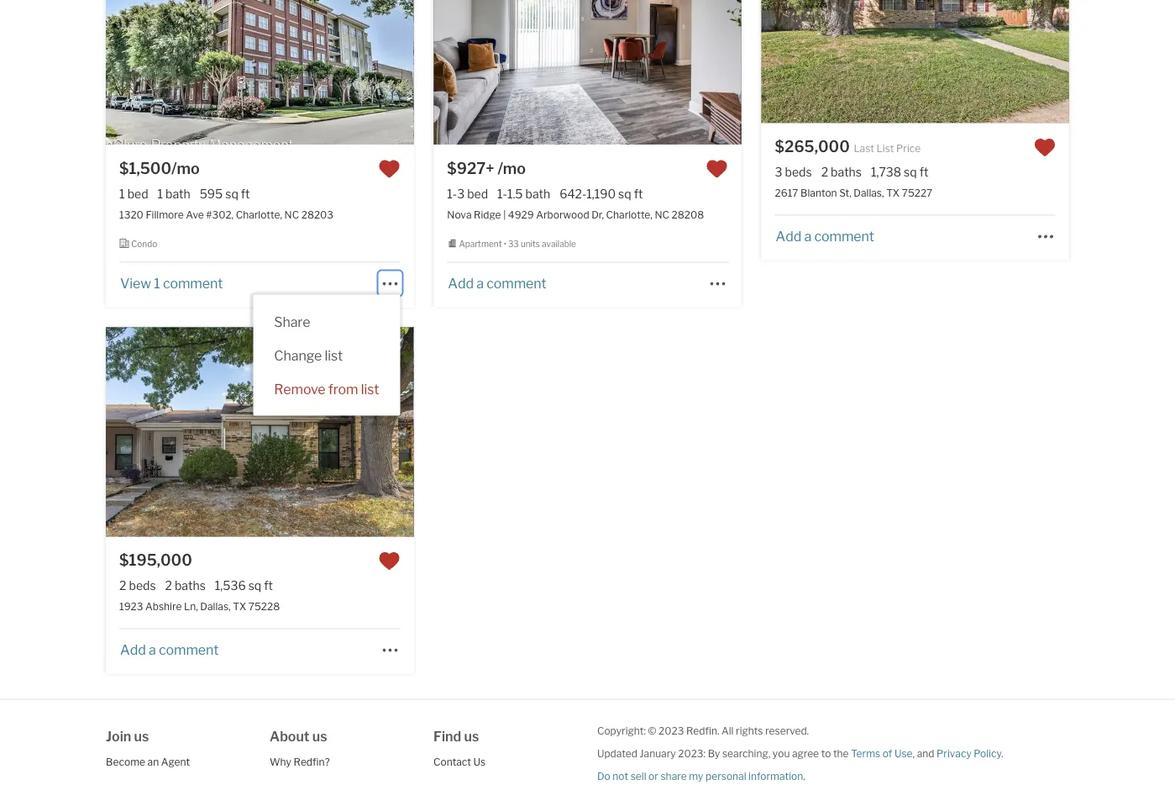 Task type: vqa. For each thing, say whether or not it's contained in the screenshot.
all
yes



Task type: describe. For each thing, give the bounding box(es) containing it.
fillmore
[[146, 208, 184, 220]]

1 photo of 1320 fillmore ave #302, charlotte, nc 28203 image from the left
[[106, 0, 414, 145]]

find us
[[434, 728, 479, 745]]

1 bath from the left
[[166, 187, 191, 201]]

ridge
[[474, 208, 501, 220]]

add a comment for the top add a comment button
[[776, 228, 875, 244]]

apartment • 33 units available
[[459, 239, 577, 249]]

last
[[854, 142, 875, 155]]

abshire
[[145, 600, 182, 612]]

1- for 1.5
[[498, 187, 508, 201]]

1923
[[119, 600, 143, 612]]

ave
[[186, 208, 204, 220]]

2 beds
[[119, 579, 156, 593]]

add for add a comment button to the bottom
[[120, 641, 146, 658]]

/mo for $927+ /mo
[[498, 159, 526, 177]]

or
[[649, 770, 659, 783]]

redfin.
[[687, 725, 720, 737]]

•
[[504, 239, 507, 249]]

condo
[[131, 239, 157, 249]]

us for about us
[[313, 728, 328, 745]]

2 vertical spatial a
[[149, 641, 156, 658]]

add a comment for add a comment button to the bottom
[[120, 641, 219, 658]]

2023:
[[678, 748, 706, 760]]

why redfin?
[[270, 756, 330, 768]]

sq for 1,536 sq ft
[[249, 579, 262, 593]]

of
[[883, 748, 893, 760]]

2 photo of 1320 fillmore ave #302, charlotte, nc 28203 image from the left
[[414, 0, 721, 145]]

1 bed from the left
[[127, 187, 148, 201]]

0 vertical spatial a
[[805, 228, 812, 244]]

dallas, for st,
[[854, 187, 885, 199]]

1 bed
[[119, 187, 148, 201]]

2 bed from the left
[[467, 187, 488, 201]]

1 bath
[[158, 187, 191, 201]]

all
[[722, 725, 734, 737]]

1.5
[[508, 187, 523, 201]]

do not sell or share my personal information .
[[598, 770, 806, 783]]

1320 fillmore ave #302, charlotte, nc 28203
[[119, 208, 334, 220]]

1 vertical spatial add a comment button
[[447, 275, 548, 291]]

by
[[708, 748, 721, 760]]

1-1.5 bath
[[498, 187, 551, 201]]

terms of use link
[[852, 748, 913, 760]]

beds for 3 beds
[[786, 165, 813, 179]]

1 vertical spatial .
[[804, 770, 806, 783]]

view
[[120, 275, 151, 291]]

policy
[[974, 748, 1002, 760]]

1 photo of 2617 blanton st, dallas, tx 75227 image from the left
[[762, 0, 1070, 123]]

add for the top add a comment button
[[776, 228, 802, 244]]

1 right view
[[154, 275, 160, 291]]

us
[[474, 756, 486, 768]]

ft right 1,190
[[634, 187, 643, 201]]

share
[[274, 314, 310, 330]]

1,738
[[872, 165, 902, 179]]

3 beds
[[775, 165, 813, 179]]

updated january 2023: by searching, you agree to the terms of use , and privacy policy .
[[598, 748, 1004, 760]]

last list price
[[854, 142, 921, 155]]

tx for 75227
[[887, 187, 900, 199]]

view 1 comment button
[[119, 275, 224, 291]]

st,
[[840, 187, 852, 199]]

75227
[[902, 187, 933, 199]]

favorite button image for $1,500 /mo
[[379, 158, 400, 180]]

remove from list
[[274, 381, 379, 397]]

2 photo of 4929 arborwood dr, charlotte, nc 28208 image from the left
[[742, 0, 1050, 145]]

add a comment for add a comment button to the middle
[[448, 275, 547, 291]]

you
[[773, 748, 790, 760]]

information
[[749, 770, 804, 783]]

1923 abshire ln, dallas, tx 75228
[[119, 600, 280, 612]]

2 photo of 1923 abshire ln, dallas, tx 75228 image from the left
[[414, 327, 721, 537]]

2 bath from the left
[[526, 187, 551, 201]]

baths for 1,536 sq ft
[[175, 579, 206, 593]]

comment for add a comment button to the middle
[[487, 275, 547, 291]]

beds for 2 beds
[[129, 579, 156, 593]]

remove from list button
[[253, 372, 400, 405]]

1 horizontal spatial .
[[1002, 748, 1004, 760]]

share button
[[253, 305, 331, 338]]

1 vertical spatial 3
[[457, 187, 465, 201]]

and
[[918, 748, 935, 760]]

my
[[689, 770, 704, 783]]

comment for the view 1 comment button
[[163, 275, 223, 291]]

reserved.
[[766, 725, 810, 737]]

us for find us
[[464, 728, 479, 745]]

tx for 75228
[[233, 600, 246, 612]]

copyright:
[[598, 725, 646, 737]]

do not sell or share my personal information link
[[598, 770, 804, 783]]

list
[[877, 142, 895, 155]]

1,190
[[587, 187, 616, 201]]

units
[[521, 239, 540, 249]]

january
[[640, 748, 676, 760]]

become an agent
[[106, 756, 190, 768]]

why redfin? button
[[270, 756, 330, 768]]

favorite button checkbox for $265,000
[[1035, 136, 1056, 158]]

baths for 1,738 sq ft
[[831, 165, 862, 179]]

1-3 bed
[[447, 187, 488, 201]]

list inside remove from list button
[[361, 381, 379, 397]]

2 charlotte, from the left
[[607, 208, 653, 220]]

2617
[[775, 187, 799, 199]]

dr,
[[592, 208, 604, 220]]

us for join us
[[134, 728, 149, 745]]

0 vertical spatial add a comment button
[[775, 228, 876, 244]]

595 sq ft
[[200, 187, 250, 201]]

comment for the top add a comment button
[[815, 228, 875, 244]]

use
[[895, 748, 913, 760]]

2 nc from the left
[[655, 208, 670, 220]]

an
[[148, 756, 159, 768]]

ft for 1,536 sq ft
[[264, 579, 273, 593]]

2 baths for 3 beds
[[822, 165, 862, 179]]



Task type: locate. For each thing, give the bounding box(es) containing it.
beds up the 2617
[[786, 165, 813, 179]]

sell
[[631, 770, 647, 783]]

2 baths up ln,
[[165, 579, 206, 593]]

bath right 1.5
[[526, 187, 551, 201]]

1 photo of 4929 arborwood dr, charlotte, nc 28208 image from the left
[[434, 0, 742, 145]]

1 up 1320
[[119, 187, 125, 201]]

a down the abshire
[[149, 641, 156, 658]]

about us
[[270, 728, 328, 745]]

1 vertical spatial baths
[[175, 579, 206, 593]]

2 horizontal spatial add a comment
[[776, 228, 875, 244]]

list inside change list button
[[325, 347, 343, 364]]

3 us from the left
[[464, 728, 479, 745]]

ln,
[[184, 600, 198, 612]]

photo of 2617 blanton st, dallas, tx 75227 image
[[762, 0, 1070, 123], [1070, 0, 1176, 123]]

0 horizontal spatial baths
[[175, 579, 206, 593]]

arborwood
[[536, 208, 590, 220]]

available
[[542, 239, 577, 249]]

1 photo of 1923 abshire ln, dallas, tx 75228 image from the left
[[106, 327, 414, 537]]

1 for 1 bed
[[119, 187, 125, 201]]

4929
[[508, 208, 534, 220]]

baths up st, in the right top of the page
[[831, 165, 862, 179]]

0 horizontal spatial nc
[[285, 208, 299, 220]]

agent
[[161, 756, 190, 768]]

1320
[[119, 208, 144, 220]]

1 charlotte, from the left
[[236, 208, 282, 220]]

do
[[598, 770, 611, 783]]

2 horizontal spatial add a comment button
[[775, 228, 876, 244]]

$195,000
[[119, 551, 192, 569]]

dialog
[[253, 294, 400, 416]]

add a comment button down the abshire
[[119, 641, 220, 658]]

/mo for $1,500 /mo
[[172, 159, 200, 177]]

rights
[[736, 725, 764, 737]]

add a comment down "blanton"
[[776, 228, 875, 244]]

favorite button image
[[1035, 136, 1056, 158], [379, 550, 400, 572]]

1- for 3
[[447, 187, 457, 201]]

add down 1923
[[120, 641, 146, 658]]

1 for 1 bath
[[158, 187, 163, 201]]

1
[[119, 187, 125, 201], [158, 187, 163, 201], [154, 275, 160, 291]]

0 horizontal spatial favorite button image
[[379, 158, 400, 180]]

0 vertical spatial tx
[[887, 187, 900, 199]]

1 horizontal spatial us
[[313, 728, 328, 745]]

list
[[325, 347, 343, 364], [361, 381, 379, 397]]

photo of 4929 arborwood dr, charlotte, nc 28208 image
[[434, 0, 742, 145], [742, 0, 1050, 145]]

ft up 75227
[[920, 165, 929, 179]]

1 horizontal spatial favorite button image
[[1035, 136, 1056, 158]]

favorite button image for $927+ /mo
[[707, 158, 728, 180]]

ft
[[920, 165, 929, 179], [241, 187, 250, 201], [634, 187, 643, 201], [264, 579, 273, 593]]

add a comment button down "blanton"
[[775, 228, 876, 244]]

become an agent button
[[106, 756, 190, 768]]

75228
[[249, 600, 280, 612]]

1,536 sq ft
[[215, 579, 273, 593]]

2
[[822, 165, 829, 179], [119, 579, 127, 593], [165, 579, 172, 593]]

add down apartment
[[448, 275, 474, 291]]

add for add a comment button to the middle
[[448, 275, 474, 291]]

0 horizontal spatial beds
[[129, 579, 156, 593]]

1 horizontal spatial charlotte,
[[607, 208, 653, 220]]

0 vertical spatial 3
[[775, 165, 783, 179]]

0 horizontal spatial 2
[[119, 579, 127, 593]]

0 horizontal spatial us
[[134, 728, 149, 745]]

0 horizontal spatial 3
[[457, 187, 465, 201]]

1 horizontal spatial favorite button image
[[707, 158, 728, 180]]

bed up 1320
[[127, 187, 148, 201]]

2 up the abshire
[[165, 579, 172, 593]]

1 up fillmore
[[158, 187, 163, 201]]

2 photo of 2617 blanton st, dallas, tx 75227 image from the left
[[1070, 0, 1176, 123]]

1 horizontal spatial nc
[[655, 208, 670, 220]]

bath up fillmore
[[166, 187, 191, 201]]

beds up 1923
[[129, 579, 156, 593]]

28208
[[672, 208, 705, 220]]

0 horizontal spatial bed
[[127, 187, 148, 201]]

$927+ /mo
[[447, 159, 526, 177]]

from
[[328, 381, 358, 397]]

0 horizontal spatial tx
[[233, 600, 246, 612]]

/mo up 1.5
[[498, 159, 526, 177]]

updated
[[598, 748, 638, 760]]

1 horizontal spatial 1-
[[498, 187, 508, 201]]

0 vertical spatial .
[[1002, 748, 1004, 760]]

favorite button image left $927+
[[379, 158, 400, 180]]

1 horizontal spatial bed
[[467, 187, 488, 201]]

join us
[[106, 728, 149, 745]]

1 horizontal spatial add
[[448, 275, 474, 291]]

comment down st, in the right top of the page
[[815, 228, 875, 244]]

1 vertical spatial a
[[477, 275, 484, 291]]

1 vertical spatial dallas,
[[200, 600, 231, 612]]

personal
[[706, 770, 747, 783]]

0 vertical spatial add
[[776, 228, 802, 244]]

3 up "nova"
[[457, 187, 465, 201]]

0 horizontal spatial 2 baths
[[165, 579, 206, 593]]

bath
[[166, 187, 191, 201], [526, 187, 551, 201]]

0 vertical spatial baths
[[831, 165, 862, 179]]

1 horizontal spatial add a comment button
[[447, 275, 548, 291]]

change list
[[274, 347, 343, 364]]

©
[[648, 725, 657, 737]]

comment down apartment • 33 units available
[[487, 275, 547, 291]]

2 for 3 beds
[[822, 165, 829, 179]]

0 vertical spatial list
[[325, 347, 343, 364]]

1 horizontal spatial a
[[477, 275, 484, 291]]

0 horizontal spatial a
[[149, 641, 156, 658]]

0 horizontal spatial /mo
[[172, 159, 200, 177]]

1,738 sq ft
[[872, 165, 929, 179]]

2 /mo from the left
[[498, 159, 526, 177]]

,
[[913, 748, 915, 760]]

us up redfin? on the bottom of page
[[313, 728, 328, 745]]

blanton
[[801, 187, 838, 199]]

2617 blanton st, dallas, tx 75227
[[775, 187, 933, 199]]

3 up the 2617
[[775, 165, 783, 179]]

1 vertical spatial list
[[361, 381, 379, 397]]

1 favorite button image from the left
[[379, 158, 400, 180]]

.
[[1002, 748, 1004, 760], [804, 770, 806, 783]]

charlotte, right #302,
[[236, 208, 282, 220]]

|
[[504, 208, 506, 220]]

1 /mo from the left
[[172, 159, 200, 177]]

favorite button image for $195,000
[[379, 550, 400, 572]]

terms
[[852, 748, 881, 760]]

2 baths
[[822, 165, 862, 179], [165, 579, 206, 593]]

dallas, for ln,
[[200, 600, 231, 612]]

baths up ln,
[[175, 579, 206, 593]]

$1,500
[[119, 159, 172, 177]]

595
[[200, 187, 223, 201]]

sq up 75227
[[904, 165, 918, 179]]

1 horizontal spatial /mo
[[498, 159, 526, 177]]

/mo
[[172, 159, 200, 177], [498, 159, 526, 177]]

2 vertical spatial add
[[120, 641, 146, 658]]

searching,
[[723, 748, 771, 760]]

dallas,
[[854, 187, 885, 199], [200, 600, 231, 612]]

agree
[[793, 748, 820, 760]]

tx down 1,536 sq ft
[[233, 600, 246, 612]]

sq for 1,738 sq ft
[[904, 165, 918, 179]]

0 horizontal spatial list
[[325, 347, 343, 364]]

add down the 2617
[[776, 228, 802, 244]]

ft up 75228
[[264, 579, 273, 593]]

nova ridge | 4929 arborwood dr, charlotte, nc 28208
[[447, 208, 705, 220]]

ft up the 1320 fillmore ave #302, charlotte, nc 28203
[[241, 187, 250, 201]]

2 horizontal spatial us
[[464, 728, 479, 745]]

sq right 595
[[225, 187, 239, 201]]

price
[[897, 142, 921, 155]]

0 horizontal spatial add
[[120, 641, 146, 658]]

0 horizontal spatial add a comment
[[120, 641, 219, 658]]

dallas, right ln,
[[200, 600, 231, 612]]

1 horizontal spatial 2 baths
[[822, 165, 862, 179]]

change
[[274, 347, 322, 364]]

sq for 595 sq ft
[[225, 187, 239, 201]]

favorite button image
[[379, 158, 400, 180], [707, 158, 728, 180]]

1 horizontal spatial beds
[[786, 165, 813, 179]]

1 us from the left
[[134, 728, 149, 745]]

2 baths for 2 beds
[[165, 579, 206, 593]]

0 horizontal spatial charlotte,
[[236, 208, 282, 220]]

2 vertical spatial add a comment
[[120, 641, 219, 658]]

sq right 1,190
[[619, 187, 632, 201]]

nc left 28208
[[655, 208, 670, 220]]

us right join
[[134, 728, 149, 745]]

add a comment down "•" in the left of the page
[[448, 275, 547, 291]]

2 up "blanton"
[[822, 165, 829, 179]]

33
[[508, 239, 519, 249]]

1 vertical spatial 2 baths
[[165, 579, 206, 593]]

nova
[[447, 208, 472, 220]]

the
[[834, 748, 849, 760]]

share
[[661, 770, 687, 783]]

1 vertical spatial add a comment
[[448, 275, 547, 291]]

2 up 1923
[[119, 579, 127, 593]]

privacy policy link
[[937, 748, 1002, 760]]

a down "blanton"
[[805, 228, 812, 244]]

sq up 75228
[[249, 579, 262, 593]]

0 vertical spatial dallas,
[[854, 187, 885, 199]]

add a comment button down "•" in the left of the page
[[447, 275, 548, 291]]

2 horizontal spatial add
[[776, 228, 802, 244]]

1 horizontal spatial add a comment
[[448, 275, 547, 291]]

about
[[270, 728, 310, 745]]

1 vertical spatial tx
[[233, 600, 246, 612]]

1 horizontal spatial list
[[361, 381, 379, 397]]

1 horizontal spatial bath
[[526, 187, 551, 201]]

0 horizontal spatial 1-
[[447, 187, 457, 201]]

1 vertical spatial favorite button image
[[379, 550, 400, 572]]

contact us
[[434, 756, 486, 768]]

favorite button checkbox for $1,500
[[379, 158, 400, 180]]

2 horizontal spatial a
[[805, 228, 812, 244]]

0 horizontal spatial bath
[[166, 187, 191, 201]]

1 nc from the left
[[285, 208, 299, 220]]

photo of 1923 abshire ln, dallas, tx 75228 image
[[106, 327, 414, 537], [414, 327, 721, 537]]

0 horizontal spatial .
[[804, 770, 806, 783]]

redfin?
[[294, 756, 330, 768]]

1 horizontal spatial 2
[[165, 579, 172, 593]]

comment down ln,
[[159, 641, 219, 658]]

tx
[[887, 187, 900, 199], [233, 600, 246, 612]]

1 horizontal spatial dallas,
[[854, 187, 885, 199]]

2 for 2 beds
[[165, 579, 172, 593]]

0 vertical spatial beds
[[786, 165, 813, 179]]

1 1- from the left
[[447, 187, 457, 201]]

us
[[134, 728, 149, 745], [313, 728, 328, 745], [464, 728, 479, 745]]

0 vertical spatial favorite button image
[[1035, 136, 1056, 158]]

1-
[[447, 187, 457, 201], [498, 187, 508, 201]]

. down agree
[[804, 770, 806, 783]]

privacy
[[937, 748, 972, 760]]

1- up "nova"
[[447, 187, 457, 201]]

dallas, right st, in the right top of the page
[[854, 187, 885, 199]]

ft for 1,738 sq ft
[[920, 165, 929, 179]]

0 horizontal spatial favorite button image
[[379, 550, 400, 572]]

2 1- from the left
[[498, 187, 508, 201]]

contact us button
[[434, 756, 486, 768]]

1 vertical spatial beds
[[129, 579, 156, 593]]

list right from
[[361, 381, 379, 397]]

a down apartment
[[477, 275, 484, 291]]

favorite button image left 3 beds
[[707, 158, 728, 180]]

to
[[822, 748, 832, 760]]

add a comment down the abshire
[[120, 641, 219, 658]]

bed
[[127, 187, 148, 201], [467, 187, 488, 201]]

28203
[[302, 208, 334, 220]]

charlotte, right dr,
[[607, 208, 653, 220]]

2 favorite button image from the left
[[707, 158, 728, 180]]

/mo up 1 bath
[[172, 159, 200, 177]]

642-
[[560, 187, 587, 201]]

why
[[270, 756, 292, 768]]

. right privacy
[[1002, 748, 1004, 760]]

nc left 28203
[[285, 208, 299, 220]]

tx down 1,738 sq ft
[[887, 187, 900, 199]]

become
[[106, 756, 145, 768]]

favorite button checkbox for $195,000
[[379, 550, 400, 572]]

1 vertical spatial add
[[448, 275, 474, 291]]

1- up |
[[498, 187, 508, 201]]

remove
[[274, 381, 326, 397]]

2 baths up st, in the right top of the page
[[822, 165, 862, 179]]

2023
[[659, 725, 685, 737]]

add
[[776, 228, 802, 244], [448, 275, 474, 291], [120, 641, 146, 658]]

comment right view
[[163, 275, 223, 291]]

2 horizontal spatial 2
[[822, 165, 829, 179]]

0 vertical spatial add a comment
[[776, 228, 875, 244]]

favorite button checkbox
[[1035, 136, 1056, 158], [379, 158, 400, 180], [379, 550, 400, 572]]

view 1 comment
[[120, 275, 223, 291]]

add a comment button
[[775, 228, 876, 244], [447, 275, 548, 291], [119, 641, 220, 658]]

favorite button image for $265,000
[[1035, 136, 1056, 158]]

2 us from the left
[[313, 728, 328, 745]]

1 horizontal spatial baths
[[831, 165, 862, 179]]

dialog containing share
[[253, 294, 400, 416]]

us right "find"
[[464, 728, 479, 745]]

0 horizontal spatial add a comment button
[[119, 641, 220, 658]]

ft for 595 sq ft
[[241, 187, 250, 201]]

1,536
[[215, 579, 246, 593]]

1 horizontal spatial 3
[[775, 165, 783, 179]]

0 horizontal spatial dallas,
[[200, 600, 231, 612]]

bed up ridge
[[467, 187, 488, 201]]

photo of 1320 fillmore ave #302, charlotte, nc 28203 image
[[106, 0, 414, 145], [414, 0, 721, 145]]

not
[[613, 770, 629, 783]]

comment for add a comment button to the bottom
[[159, 641, 219, 658]]

change list button
[[253, 338, 364, 372]]

list up remove from list button
[[325, 347, 343, 364]]

$1,500 /mo
[[119, 159, 200, 177]]

2 vertical spatial add a comment button
[[119, 641, 220, 658]]

1 horizontal spatial tx
[[887, 187, 900, 199]]

favorite button checkbox
[[707, 158, 728, 180]]

beds
[[786, 165, 813, 179], [129, 579, 156, 593]]

0 vertical spatial 2 baths
[[822, 165, 862, 179]]



